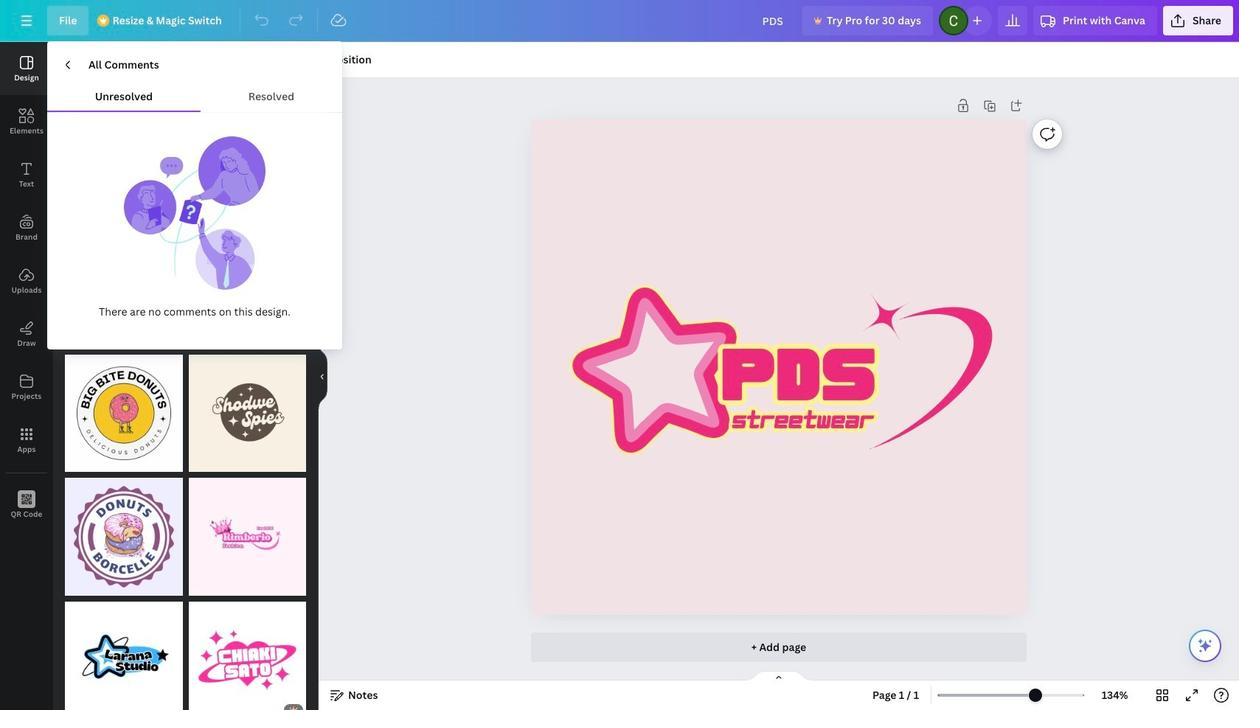 Task type: describe. For each thing, give the bounding box(es) containing it.
main menu bar
[[0, 0, 1239, 42]]

side panel tab list
[[0, 42, 53, 532]]

quick actions image
[[1196, 637, 1214, 655]]

black blue y2k classic fashion star logo image
[[65, 602, 183, 710]]

Search Logo templates search field
[[94, 55, 277, 83]]

pink love circle cool y2k design logo image
[[188, 602, 306, 710]]

pink love circle cool y2k design logo group
[[188, 602, 306, 710]]

bright colorful playful funny donuts food circle logo image
[[65, 354, 183, 472]]



Task type: vqa. For each thing, say whether or not it's contained in the screenshot.
Main menu bar on the top of the page
yes



Task type: locate. For each thing, give the bounding box(es) containing it.
simple modern donuts and bakery badge logo image
[[65, 478, 183, 596]]

show pages image
[[744, 671, 814, 682]]

hide image
[[318, 341, 328, 412]]

pink feminim retro y2k fashion logo image
[[188, 478, 306, 596]]

Design title text field
[[751, 6, 797, 35]]

cream and brown retro streetwear logo image
[[188, 354, 306, 472]]

pink yellow star y2k style streetwear logo image
[[65, 195, 183, 313]]

modern illustrative sweet donuts free logo image
[[188, 195, 306, 313]]



